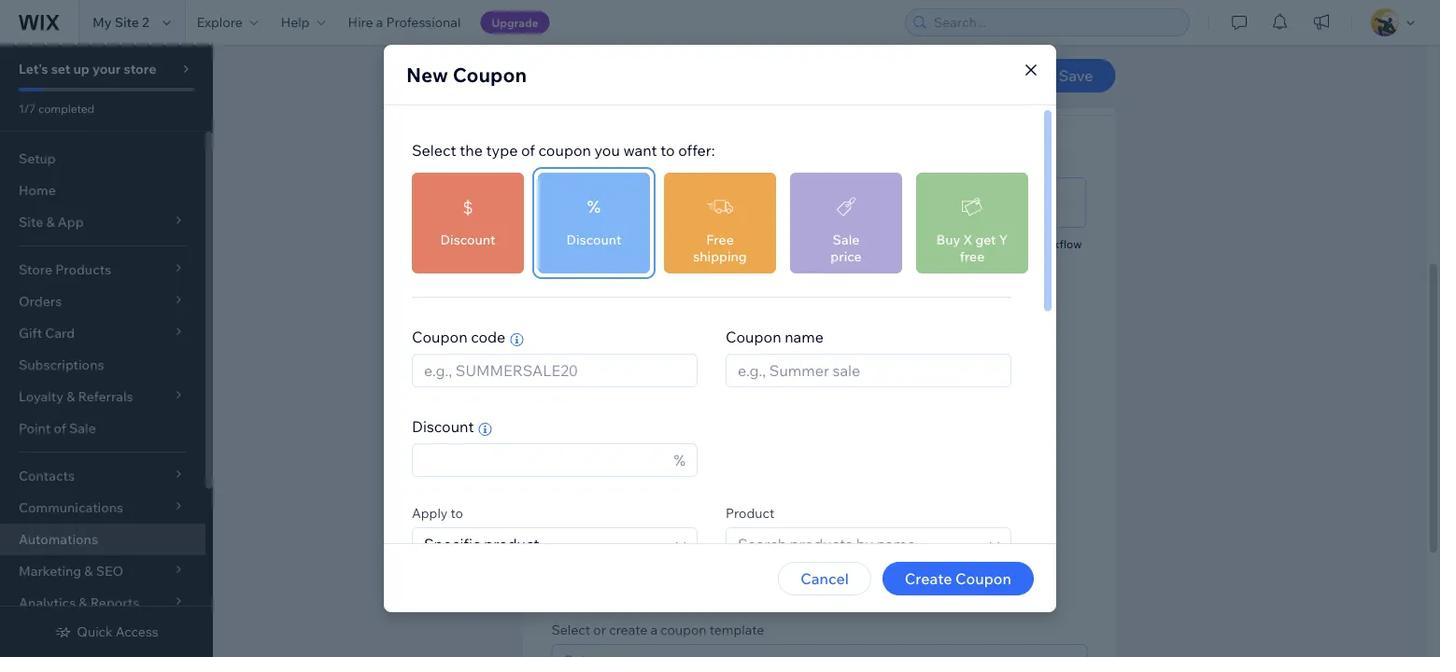 Task type: describe. For each thing, give the bounding box(es) containing it.
free shipping
[[693, 232, 747, 265]]

sent
[[912, 439, 942, 458]]

upgrade button
[[481, 11, 550, 34]]

let's
[[19, 61, 48, 77]]

send for send a unique coupon each time?
[[552, 527, 584, 543]]

0 horizontal spatial %
[[587, 196, 601, 217]]

email left the that
[[792, 439, 829, 458]]

send for send via webhook
[[880, 353, 908, 367]]

subscriptions link
[[0, 349, 206, 381]]

to right apply
[[451, 505, 463, 522]]

quick
[[77, 624, 113, 640]]

update google sheets
[[779, 353, 860, 386]]

1 horizontal spatial want
[[704, 140, 738, 159]]

y
[[999, 232, 1008, 248]]

how
[[642, 140, 672, 159]]

contacts.
[[963, 439, 1027, 458]]

task
[[941, 237, 963, 251]]

the up set coupon
[[579, 439, 602, 458]]

coupon down coupons
[[759, 585, 812, 603]]

via
[[910, 353, 926, 367]]

move
[[993, 237, 1023, 251]]

help
[[281, 14, 310, 30]]

price
[[831, 248, 862, 265]]

coupon left each at the left bottom
[[642, 527, 688, 543]]

send for send an email
[[564, 237, 591, 251]]

close button
[[1037, 69, 1093, 86]]

cancel
[[801, 570, 849, 589]]

send an email
[[564, 237, 638, 251]]

explore
[[197, 14, 243, 30]]

send a unique coupon each time?
[[552, 527, 757, 543]]

assign
[[560, 353, 596, 367]]

yes,
[[578, 551, 605, 570]]

x
[[964, 232, 973, 248]]

sheets
[[801, 372, 838, 386]]

the inside option group
[[692, 585, 715, 603]]

time?
[[723, 527, 757, 543]]

to left respond
[[741, 140, 755, 159]]

your
[[92, 61, 121, 77]]

$
[[463, 196, 473, 217]]

sidebar element
[[0, 45, 213, 658]]

help button
[[270, 0, 337, 45]]

get
[[786, 237, 806, 251]]

point of sale link
[[0, 413, 206, 445]]

Choose one field
[[419, 529, 671, 561]]

next,
[[552, 140, 588, 159]]

home
[[19, 182, 56, 199]]

email for send an email
[[609, 237, 638, 251]]

create for create a task
[[894, 237, 929, 251]]

yes, send unique single-use coupons
[[578, 551, 832, 570]]

0 horizontal spatial category image
[[696, 189, 724, 217]]

hire a professional link
[[337, 0, 472, 45]]

trigger.
[[864, 140, 915, 159]]

e.g., Summer sale field
[[732, 355, 1005, 387]]

action 2
[[546, 61, 589, 75]]

add a label
[[681, 353, 739, 367]]

icon image for task
[[915, 189, 943, 217]]

shipping
[[693, 248, 747, 265]]

a for coupon
[[701, 237, 707, 251]]

discount for %
[[567, 232, 622, 248]]

my
[[92, 14, 112, 30]]

1 vertical spatial category image
[[805, 305, 833, 333]]

up
[[73, 61, 90, 77]]

use
[[744, 551, 769, 570]]

badge
[[607, 353, 641, 367]]

apply
[[412, 505, 448, 522]]

a for task
[[932, 237, 938, 251]]

no, always send the same coupon
[[578, 585, 812, 603]]

move a workflow card
[[993, 237, 1082, 270]]

a for label
[[705, 353, 711, 367]]

create for create coupon
[[905, 570, 952, 589]]

to right respond
[[820, 140, 834, 159]]

hire
[[348, 14, 373, 30]]

create coupon button
[[883, 562, 1034, 596]]

and
[[661, 439, 688, 458]]

name
[[785, 328, 824, 347]]

subscriptions
[[19, 357, 104, 373]]

webhook
[[928, 353, 977, 367]]

label
[[714, 353, 739, 367]]

apply to
[[412, 505, 463, 522]]

create coupon
[[905, 570, 1012, 589]]

offer:
[[678, 141, 715, 160]]

code
[[471, 328, 506, 347]]

each
[[691, 527, 720, 543]]

setup
[[19, 150, 56, 167]]

1 horizontal spatial %
[[674, 451, 686, 470]]

setup link
[[0, 143, 206, 175]]

get an email
[[786, 237, 852, 251]]

card
[[1026, 256, 1050, 270]]

cancel button
[[778, 562, 871, 596]]

point of sale
[[19, 420, 96, 437]]

set for set coupon
[[552, 490, 576, 508]]

1 horizontal spatial of
[[521, 141, 535, 160]]

to left offer: on the left top
[[661, 141, 675, 160]]

the right customize
[[765, 439, 789, 458]]

access
[[116, 624, 158, 640]]

automations
[[19, 532, 98, 548]]



Task type: locate. For each thing, give the bounding box(es) containing it.
a for badge
[[599, 353, 605, 367]]

a left get
[[701, 237, 707, 251]]

or
[[593, 622, 606, 639]]

a right the create
[[651, 622, 658, 639]]

1 vertical spatial sale
[[69, 420, 96, 437]]

of
[[521, 141, 535, 160], [54, 420, 66, 437]]

new coupon
[[406, 62, 527, 87]]

sale inside sidebar "element"
[[69, 420, 96, 437]]

no,
[[578, 585, 601, 603]]

an
[[594, 237, 607, 251], [808, 237, 821, 251]]

coupon for set coupon
[[579, 490, 635, 508]]

always
[[605, 585, 651, 603]]

0 vertical spatial set
[[552, 439, 576, 458]]

free
[[707, 232, 734, 248]]

coupon
[[453, 62, 527, 87], [412, 328, 468, 347], [726, 328, 782, 347], [579, 490, 635, 508], [956, 570, 1012, 589]]

want
[[704, 140, 738, 159], [624, 141, 657, 160]]

discount up apply to
[[412, 418, 474, 436]]

close
[[1037, 69, 1071, 85]]

set
[[552, 439, 576, 458], [552, 490, 576, 508]]

create a task
[[894, 237, 963, 251]]

2 horizontal spatial 2
[[583, 61, 589, 75]]

Search products by name field
[[732, 529, 985, 561]]

1 horizontal spatial you
[[675, 140, 700, 159]]

sale up price
[[833, 232, 860, 248]]

unique up "yes,"
[[597, 527, 639, 543]]

my site 2
[[92, 14, 149, 30]]

unique for coupon
[[597, 527, 639, 543]]

a right the move
[[1025, 237, 1031, 251]]

1 horizontal spatial category image
[[805, 305, 833, 333]]

category image up the free
[[696, 189, 724, 217]]

to
[[741, 140, 755, 159], [820, 140, 834, 159], [661, 141, 675, 160], [946, 439, 960, 458], [451, 505, 463, 522]]

product
[[726, 505, 775, 522]]

1 vertical spatial %
[[674, 451, 686, 470]]

coupon down no, always send the same coupon
[[661, 622, 707, 639]]

you right how
[[675, 140, 700, 159]]

that
[[833, 439, 861, 458]]

completed
[[38, 101, 94, 115]]

1 vertical spatial unique
[[646, 551, 694, 570]]

1 horizontal spatial 2
[[489, 65, 496, 82]]

1 vertical spatial of
[[54, 420, 66, 437]]

action
[[546, 61, 580, 75]]

create
[[609, 622, 648, 639]]

new
[[406, 62, 448, 87]]

2 right action
[[583, 61, 589, 75]]

an for send
[[594, 237, 607, 251]]

2 horizontal spatial icon image
[[1024, 189, 1052, 217]]

discount down $
[[441, 232, 496, 248]]

2 right site
[[142, 14, 149, 30]]

icon image up workflow
[[1024, 189, 1052, 217]]

1 an from the left
[[594, 237, 607, 251]]

a for professional
[[376, 14, 383, 30]]

set coupon
[[552, 490, 635, 508]]

1/7
[[19, 101, 36, 115]]

send via webhook
[[880, 353, 977, 367]]

1 horizontal spatial sale
[[833, 232, 860, 248]]

coupon
[[539, 141, 591, 160], [710, 237, 749, 251], [605, 439, 658, 458], [642, 527, 688, 543], [759, 585, 812, 603], [661, 622, 707, 639]]

coupon name
[[726, 328, 824, 347]]

to right the sent
[[946, 439, 960, 458]]

1 icon image from the left
[[587, 189, 615, 217]]

save button
[[1037, 59, 1116, 92]]

sale
[[833, 232, 860, 248], [69, 420, 96, 437]]

unique
[[597, 527, 639, 543], [646, 551, 694, 570]]

discount down decide
[[567, 232, 622, 248]]

None field
[[419, 445, 668, 476]]

3 icon image from the left
[[1024, 189, 1052, 217]]

let's set up your store
[[19, 61, 156, 77]]

quick access button
[[54, 624, 158, 641]]

1 vertical spatial set
[[552, 490, 576, 508]]

home link
[[0, 175, 206, 206]]

free
[[960, 248, 985, 265]]

discount for $
[[441, 232, 496, 248]]

buy
[[937, 232, 961, 248]]

0 horizontal spatial an
[[594, 237, 607, 251]]

Select... field
[[558, 646, 1061, 658]]

sale right point
[[69, 420, 96, 437]]

set the coupon and customize the email that will be sent to contacts.
[[552, 439, 1027, 458]]

add
[[681, 353, 703, 367]]

0 horizontal spatial sale
[[69, 420, 96, 437]]

send up the always
[[609, 551, 643, 570]]

store
[[124, 61, 156, 77]]

0 vertical spatial of
[[521, 141, 535, 160]]

the left trigger.
[[838, 140, 861, 159]]

1 set from the top
[[552, 439, 576, 458]]

1 vertical spatial create
[[905, 570, 952, 589]]

assign a badge
[[560, 353, 641, 367]]

type
[[486, 141, 518, 160]]

point
[[19, 420, 51, 437]]

email left send a coupon
[[609, 237, 638, 251]]

create
[[894, 237, 929, 251], [905, 570, 952, 589]]

of right type
[[521, 141, 535, 160]]

1 vertical spatial send
[[654, 585, 688, 603]]

2 set from the top
[[552, 490, 576, 508]]

0 vertical spatial select
[[412, 141, 456, 160]]

0 horizontal spatial you
[[595, 141, 620, 160]]

decide
[[591, 140, 639, 159]]

coupons
[[772, 551, 832, 570]]

site
[[115, 14, 139, 30]]

coupon left get
[[710, 237, 749, 251]]

2 down upgrade button in the top of the page
[[489, 65, 496, 82]]

icon image for workflow
[[1024, 189, 1052, 217]]

0 vertical spatial unique
[[597, 527, 639, 543]]

coupon left and
[[605, 439, 658, 458]]

create left buy
[[894, 237, 929, 251]]

coupon code
[[412, 328, 506, 347]]

unique for single-
[[646, 551, 694, 570]]

a for unique
[[587, 527, 594, 543]]

upgrade
[[492, 15, 539, 29]]

set for set the coupon and customize the email that will be sent to contacts.
[[552, 439, 576, 458]]

0 vertical spatial category image
[[696, 189, 724, 217]]

icon image up the 'create a task'
[[915, 189, 943, 217]]

will
[[864, 439, 887, 458]]

discount
[[441, 232, 496, 248], [567, 232, 622, 248], [412, 418, 474, 436]]

quick access
[[77, 624, 158, 640]]

select left type
[[412, 141, 456, 160]]

2
[[142, 14, 149, 30], [583, 61, 589, 75], [489, 65, 496, 82]]

email right get
[[824, 237, 852, 251]]

template
[[710, 622, 765, 639]]

be
[[890, 439, 908, 458]]

a right add
[[705, 353, 711, 367]]

email for get an email
[[824, 237, 852, 251]]

0 horizontal spatial icon image
[[587, 189, 615, 217]]

of right point
[[54, 420, 66, 437]]

0 vertical spatial create
[[894, 237, 929, 251]]

respond
[[759, 140, 816, 159]]

2 icon image from the left
[[915, 189, 943, 217]]

1 horizontal spatial icon image
[[915, 189, 943, 217]]

select for select the type of coupon you want to offer:
[[412, 141, 456, 160]]

an for get
[[808, 237, 821, 251]]

a right hire
[[376, 14, 383, 30]]

a inside move a workflow card
[[1025, 237, 1031, 251]]

automations link
[[0, 524, 206, 556]]

1 horizontal spatial an
[[808, 237, 821, 251]]

a left badge
[[599, 353, 605, 367]]

category image
[[696, 189, 724, 217], [805, 305, 833, 333]]

the left type
[[460, 141, 483, 160]]

0 horizontal spatial select
[[412, 141, 456, 160]]

hire a professional
[[348, 14, 461, 30]]

0 horizontal spatial unique
[[597, 527, 639, 543]]

next, decide how you want to respond to the trigger.
[[552, 140, 915, 159]]

set
[[51, 61, 70, 77]]

1 horizontal spatial send
[[654, 585, 688, 603]]

0 vertical spatial %
[[587, 196, 601, 217]]

1 horizontal spatial select
[[552, 622, 591, 639]]

sale inside sale price
[[833, 232, 860, 248]]

e.g., SUMMERSALE20 field
[[419, 355, 691, 387]]

0 horizontal spatial send
[[609, 551, 643, 570]]

2 an from the left
[[808, 237, 821, 251]]

a
[[376, 14, 383, 30], [701, 237, 707, 251], [932, 237, 938, 251], [1025, 237, 1031, 251], [599, 353, 605, 367], [705, 353, 711, 367], [587, 527, 594, 543], [651, 622, 658, 639]]

google
[[821, 353, 860, 367]]

category image up update
[[805, 305, 833, 333]]

0 horizontal spatial 2
[[142, 14, 149, 30]]

1 vertical spatial select
[[552, 622, 591, 639]]

email
[[609, 237, 638, 251], [824, 237, 852, 251], [792, 439, 829, 458]]

select
[[412, 141, 456, 160], [552, 622, 591, 639]]

icon image for email
[[587, 189, 615, 217]]

want left offer: on the left top
[[624, 141, 657, 160]]

0 horizontal spatial of
[[54, 420, 66, 437]]

% up the send an email
[[587, 196, 601, 217]]

option group
[[552, 549, 1088, 605]]

of inside sidebar "element"
[[54, 420, 66, 437]]

workflow
[[1034, 237, 1082, 251]]

coupon right type
[[539, 141, 591, 160]]

a for workflow
[[1025, 237, 1031, 251]]

send up select or create a coupon template
[[654, 585, 688, 603]]

coupon for new coupon
[[453, 62, 527, 87]]

set up choose one field
[[552, 490, 576, 508]]

0 vertical spatial sale
[[833, 232, 860, 248]]

unique down send a unique coupon each time? on the bottom of the page
[[646, 551, 694, 570]]

1/7 completed
[[19, 101, 94, 115]]

coupon for create coupon
[[956, 570, 1012, 589]]

% left customize
[[674, 451, 686, 470]]

0 horizontal spatial want
[[624, 141, 657, 160]]

1 horizontal spatial unique
[[646, 551, 694, 570]]

send a coupon
[[671, 237, 749, 251]]

set up set coupon
[[552, 439, 576, 458]]

get
[[976, 232, 996, 248]]

send for send a coupon
[[671, 237, 698, 251]]

create inside button
[[905, 570, 952, 589]]

you right next,
[[595, 141, 620, 160]]

select left or
[[552, 622, 591, 639]]

save
[[1059, 66, 1093, 85]]

create down search products by name field
[[905, 570, 952, 589]]

customize
[[691, 439, 762, 458]]

icon image up the send an email
[[587, 189, 615, 217]]

a up "yes,"
[[587, 527, 594, 543]]

coupon inside button
[[956, 570, 1012, 589]]

0 vertical spatial send
[[609, 551, 643, 570]]

the down yes, send unique single-use coupons
[[692, 585, 715, 603]]

want right how
[[704, 140, 738, 159]]

select or create a coupon template
[[552, 622, 765, 639]]

select for select or create a coupon template
[[552, 622, 591, 639]]

Search... field
[[929, 9, 1184, 35]]

option group containing yes, send unique single-use coupons
[[552, 549, 1088, 605]]

icon image
[[587, 189, 615, 217], [915, 189, 943, 217], [1024, 189, 1052, 217]]

a left 'task'
[[932, 237, 938, 251]]

sale price
[[831, 232, 862, 265]]



Task type: vqa. For each thing, say whether or not it's contained in the screenshot.
the middle icon
yes



